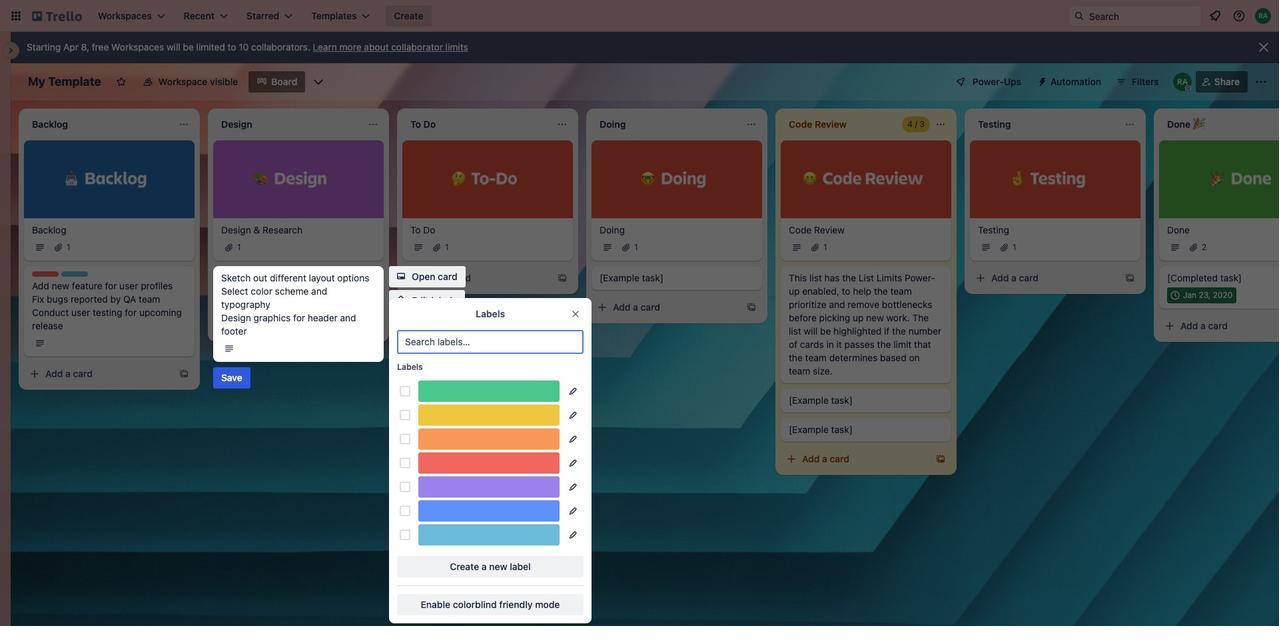 Task type: describe. For each thing, give the bounding box(es) containing it.
automation
[[1051, 76, 1101, 87]]

to
[[410, 224, 421, 236]]

add new feature for user profiles fix bugs reported by qa team conduct user testing for upcoming release
[[32, 280, 182, 331]]

this list has the list limits power- up enabled, to help the team prioritize and remove bottlenecks before picking up new work. the list will be highlighted if the number of cards in it passes the limit that the team determines based on team size.
[[789, 272, 942, 377]]

feature
[[72, 280, 102, 292]]

will inside this list has the list limits power- up enabled, to help the team prioritize and remove bottlenecks before picking up new work. the list will be highlighted if the number of cards in it passes the limit that the team determines based on team size.
[[804, 325, 818, 337]]

code review
[[789, 224, 845, 236]]

label
[[510, 562, 531, 573]]

change cover
[[412, 343, 472, 354]]

change for change cover
[[412, 343, 446, 354]]

0 vertical spatial to
[[228, 41, 236, 53]]

with
[[284, 272, 302, 284]]

collaborator
[[391, 41, 443, 53]]

more
[[339, 41, 361, 53]]

number
[[908, 325, 942, 337]]

new inside this list has the list limits power- up enabled, to help the team prioritize and remove bottlenecks before picking up new work. the list will be highlighted if the number of cards in it passes the limit that the team determines based on team size.
[[866, 312, 884, 323]]

edit card image
[[366, 272, 377, 283]]

filters button
[[1112, 71, 1163, 93]]

edit for edit labels
[[412, 295, 429, 306]]

in
[[826, 339, 834, 350]]

0 vertical spatial [example task] link
[[600, 272, 754, 285]]

the down limits
[[874, 286, 888, 297]]

color: orange, title: none image
[[418, 429, 560, 450]]

cards
[[800, 339, 824, 350]]

review
[[814, 224, 845, 236]]

1 vertical spatial user
[[71, 307, 90, 318]]

create for create a new label
[[450, 562, 479, 573]]

add a card button for to do create from template… icon
[[402, 268, 549, 289]]

1 for code review
[[823, 242, 827, 252]]

change cover button
[[389, 338, 480, 360]]

based
[[880, 352, 906, 363]]

power- inside this list has the list limits power- up enabled, to help the team prioritize and remove bottlenecks before picking up new work. the list will be highlighted if the number of cards in it passes the limit that the team determines based on team size.
[[905, 272, 935, 284]]

board
[[271, 76, 297, 87]]

backlog link
[[32, 224, 187, 237]]

1 horizontal spatial create from template… image
[[935, 454, 946, 465]]

help
[[853, 286, 871, 297]]

bugs
[[47, 294, 68, 305]]

&
[[253, 224, 260, 236]]

Search labels… text field
[[397, 330, 584, 354]]

add a card button for create from template… image related to doing
[[592, 297, 738, 318]]

8,
[[81, 41, 89, 53]]

move button
[[389, 386, 443, 408]]

size.
[[813, 365, 832, 377]]

create from template… image for doing
[[746, 302, 757, 313]]

it
[[836, 339, 842, 350]]

workspace
[[159, 76, 207, 87]]

archive
[[412, 439, 445, 450]]

prioritize
[[789, 299, 827, 310]]

create button
[[386, 5, 431, 27]]

this
[[789, 272, 807, 284]]

[completed task]
[[1167, 272, 1242, 284]]

open
[[412, 271, 435, 282]]

learn more about collaborator limits link
[[313, 41, 468, 53]]

color: yellow, title: none image
[[418, 405, 560, 426]]

my template
[[28, 75, 101, 89]]

close popover image
[[570, 309, 581, 320]]

edit labels button
[[389, 290, 465, 312]]

new inside add new feature for user profiles fix bugs reported by qa team conduct user testing for upcoming release
[[52, 280, 69, 292]]

this list has the list limits power- up enabled, to help the team prioritize and remove bottlenecks before picking up new work. the list will be highlighted if the number of cards in it passes the limit that the team determines based on team size. link
[[789, 272, 943, 378]]

color: red, title: none image
[[418, 453, 560, 474]]

color: red, title: none image
[[32, 272, 59, 277]]

share button
[[1196, 71, 1248, 93]]

profiles
[[141, 280, 173, 292]]

copy button
[[389, 410, 442, 432]]

members
[[448, 319, 489, 330]]

2 vertical spatial [example task] link
[[789, 423, 943, 437]]

2 1 from the left
[[237, 242, 241, 252]]

0 horizontal spatial up
[[789, 286, 800, 297]]

task] inside [completed task] link
[[1220, 272, 1242, 284]]

search image
[[1074, 11, 1084, 21]]

enable colorblind friendly mode button
[[397, 595, 584, 616]]

collaborators.
[[251, 41, 310, 53]]

1 for doing
[[634, 242, 638, 252]]

task
[[264, 272, 282, 284]]

create from template… image for backlog
[[179, 369, 189, 379]]

1 vertical spatial [example task]
[[789, 395, 853, 406]]

open card
[[412, 271, 457, 282]]

edit dates button
[[389, 362, 464, 384]]

1 horizontal spatial up
[[853, 312, 864, 323]]

1 for to do
[[445, 242, 449, 252]]

design & research
[[221, 224, 303, 236]]

to inside this list has the list limits power- up enabled, to help the team prioritize and remove bottlenecks before picking up new work. the list will be highlighted if the number of cards in it passes the limit that the team determines based on team size.
[[842, 286, 850, 297]]

cover
[[448, 343, 472, 354]]

0 horizontal spatial labels
[[397, 362, 423, 372]]

2 vertical spatial [example task]
[[789, 424, 853, 435]]

edit for edit dates
[[412, 367, 429, 378]]

4 / 3
[[908, 119, 925, 129]]

remove
[[848, 299, 879, 310]]

show menu image
[[1254, 75, 1268, 89]]

0 vertical spatial [example task]
[[600, 272, 663, 284]]

the right 'has'
[[842, 272, 856, 284]]

0 vertical spatial for
[[105, 280, 117, 292]]

Search field
[[1084, 6, 1201, 26]]

qa
[[123, 294, 136, 305]]

new inside button
[[489, 562, 507, 573]]

Sketch out different layout options Select color scheme and typography Design graphics for header and footer text field
[[221, 272, 376, 338]]

[example task with designs]
[[221, 272, 342, 284]]

work.
[[886, 312, 910, 323]]

to do link
[[410, 224, 565, 237]]

0 horizontal spatial list
[[789, 325, 801, 337]]

doing link
[[600, 224, 754, 237]]

done link
[[1167, 224, 1279, 237]]

23,
[[1199, 290, 1211, 300]]

release
[[32, 320, 63, 331]]

10
[[239, 41, 249, 53]]

1 for testing
[[1013, 242, 1016, 252]]

be inside this list has the list limits power- up enabled, to help the team prioritize and remove bottlenecks before picking up new work. the list will be highlighted if the number of cards in it passes the limit that the team determines based on team size.
[[820, 325, 831, 337]]

enable
[[421, 600, 450, 611]]

move
[[412, 391, 435, 402]]

0 notifications image
[[1207, 8, 1223, 24]]

apr
[[63, 41, 79, 53]]

to do
[[410, 224, 435, 236]]

ruby anderson (rubyanderson7) image
[[1173, 73, 1192, 91]]

add new feature for user profiles fix bugs reported by qa team conduct user testing for upcoming release link
[[32, 280, 187, 333]]

before
[[789, 312, 817, 323]]

dates
[[431, 367, 456, 378]]

limits
[[445, 41, 468, 53]]

workspace visible
[[159, 76, 238, 87]]

the
[[912, 312, 929, 323]]

workspaces
[[111, 41, 164, 53]]

2020
[[1213, 290, 1233, 300]]

research
[[263, 224, 303, 236]]

limit
[[893, 339, 911, 350]]

2
[[1202, 242, 1207, 252]]



Task type: locate. For each thing, give the bounding box(es) containing it.
1 horizontal spatial create from template… image
[[746, 302, 757, 313]]

picking
[[819, 312, 850, 323]]

designs]
[[305, 272, 342, 284]]

0 vertical spatial edit
[[412, 295, 429, 306]]

3 1 from the left
[[445, 242, 449, 252]]

the down of
[[789, 352, 803, 363]]

doing
[[600, 224, 625, 236]]

color: blue, title: none image
[[418, 501, 560, 522]]

new up bugs
[[52, 280, 69, 292]]

add inside add new feature for user profiles fix bugs reported by qa team conduct user testing for upcoming release
[[32, 280, 49, 292]]

power-ups button
[[946, 71, 1029, 93]]

0 vertical spatial create from template… image
[[746, 302, 757, 313]]

open card link
[[389, 266, 465, 288]]

add a card button for create from template… icon to the middle
[[781, 449, 927, 470]]

and
[[829, 299, 845, 310]]

1 vertical spatial to
[[842, 286, 850, 297]]

1 vertical spatial for
[[125, 307, 137, 318]]

create up collaborator
[[394, 10, 423, 21]]

colorblind
[[453, 600, 497, 611]]

color: sky, title: none image
[[61, 272, 88, 277], [418, 525, 560, 546]]

Board name text field
[[21, 71, 108, 93]]

list up enabled,
[[809, 272, 822, 284]]

4
[[908, 119, 913, 129]]

change for change members
[[412, 319, 446, 330]]

3
[[920, 119, 925, 129]]

be
[[183, 41, 194, 53], [820, 325, 831, 337]]

testing
[[978, 224, 1009, 236]]

ruby anderson (rubyanderson7) image
[[1255, 8, 1271, 24]]

team down cards
[[805, 352, 827, 363]]

0 vertical spatial power-
[[973, 76, 1004, 87]]

edit left dates
[[412, 367, 429, 378]]

add a card button for create from template… icon related to testing
[[970, 268, 1116, 289]]

create from template… image for testing
[[1124, 273, 1135, 284]]

new down 'remove' at the right top
[[866, 312, 884, 323]]

by
[[110, 294, 121, 305]]

be left limited
[[183, 41, 194, 53]]

1 vertical spatial edit
[[412, 367, 429, 378]]

2 horizontal spatial new
[[866, 312, 884, 323]]

testing link
[[978, 224, 1132, 237]]

team inside add new feature for user profiles fix bugs reported by qa team conduct user testing for upcoming release
[[139, 294, 160, 305]]

power-ups
[[973, 76, 1021, 87]]

create from template… image left before
[[746, 302, 757, 313]]

1 vertical spatial color: sky, title: none image
[[418, 525, 560, 546]]

to up and
[[842, 286, 850, 297]]

2 edit from the top
[[412, 367, 429, 378]]

color: sky, title: none image down color: blue, title: none image
[[418, 525, 560, 546]]

labels
[[431, 295, 457, 306]]

create a new label
[[450, 562, 531, 573]]

1 vertical spatial up
[[853, 312, 864, 323]]

1 vertical spatial change
[[412, 343, 446, 354]]

primary element
[[0, 0, 1279, 32]]

1 vertical spatial create
[[450, 562, 479, 573]]

jan 23, 2020
[[1183, 290, 1233, 300]]

0 horizontal spatial power-
[[905, 272, 935, 284]]

the down if
[[877, 339, 891, 350]]

add a card button for create from template… image corresponding to backlog
[[24, 363, 171, 385]]

1 vertical spatial [example task] link
[[789, 394, 943, 407]]

the right if
[[892, 325, 906, 337]]

0 horizontal spatial create
[[394, 10, 423, 21]]

a
[[444, 272, 449, 284], [1011, 272, 1016, 284], [633, 301, 638, 313], [255, 320, 260, 331], [1200, 320, 1206, 331], [65, 368, 70, 379], [822, 453, 827, 465], [482, 562, 487, 573]]

1 down review
[[823, 242, 827, 252]]

for down qa
[[125, 307, 137, 318]]

1 edit from the top
[[412, 295, 429, 306]]

1 horizontal spatial create
[[450, 562, 479, 573]]

create up the 'colorblind'
[[450, 562, 479, 573]]

power- inside button
[[973, 76, 1004, 87]]

save
[[221, 372, 242, 384]]

6 1 from the left
[[1013, 242, 1016, 252]]

automation button
[[1032, 71, 1109, 93]]

that
[[914, 339, 931, 350]]

copy
[[412, 415, 434, 426]]

1 horizontal spatial labels
[[476, 308, 505, 320]]

has
[[824, 272, 840, 284]]

team up "bottlenecks"
[[890, 286, 912, 297]]

template
[[48, 75, 101, 89]]

bottlenecks
[[882, 299, 932, 310]]

edit left labels
[[412, 295, 429, 306]]

0 horizontal spatial will
[[167, 41, 180, 53]]

1 horizontal spatial power-
[[973, 76, 1004, 87]]

[example task]
[[600, 272, 663, 284], [789, 395, 853, 406], [789, 424, 853, 435]]

of
[[789, 339, 797, 350]]

1 horizontal spatial will
[[804, 325, 818, 337]]

friendly
[[499, 600, 533, 611]]

workspace visible button
[[135, 71, 246, 93]]

1 vertical spatial will
[[804, 325, 818, 337]]

change down edit labels button in the left top of the page
[[412, 319, 446, 330]]

1 vertical spatial new
[[866, 312, 884, 323]]

0 horizontal spatial user
[[71, 307, 90, 318]]

change members button
[[389, 314, 497, 336]]

create from template… image
[[557, 273, 568, 284], [1124, 273, 1135, 284], [935, 454, 946, 465]]

color: green, title: none image
[[418, 381, 560, 402]]

1 horizontal spatial list
[[809, 272, 822, 284]]

1 down design
[[237, 242, 241, 252]]

for up the by
[[105, 280, 117, 292]]

create
[[394, 10, 423, 21], [450, 562, 479, 573]]

change up edit dates button
[[412, 343, 446, 354]]

1 up open card
[[445, 242, 449, 252]]

highlighted
[[833, 325, 882, 337]]

1 vertical spatial be
[[820, 325, 831, 337]]

edit inside edit dates button
[[412, 367, 429, 378]]

edit inside edit labels button
[[412, 295, 429, 306]]

about
[[364, 41, 389, 53]]

fix
[[32, 294, 44, 305]]

1 vertical spatial list
[[789, 325, 801, 337]]

color: sky, title: none image up the feature at the left of the page
[[61, 272, 88, 277]]

list up of
[[789, 325, 801, 337]]

free
[[92, 41, 109, 53]]

1 horizontal spatial be
[[820, 325, 831, 337]]

1 vertical spatial create from template… image
[[179, 369, 189, 379]]

0 horizontal spatial create from template… image
[[557, 273, 568, 284]]

will up cards
[[804, 325, 818, 337]]

create from template… image
[[746, 302, 757, 313], [179, 369, 189, 379]]

team left size.
[[789, 365, 810, 377]]

labels
[[476, 308, 505, 320], [397, 362, 423, 372]]

5 1 from the left
[[823, 242, 827, 252]]

list
[[809, 272, 822, 284], [789, 325, 801, 337]]

1 vertical spatial labels
[[397, 362, 423, 372]]

up down this
[[789, 286, 800, 297]]

1 horizontal spatial for
[[125, 307, 137, 318]]

open information menu image
[[1232, 9, 1246, 23]]

team down profiles
[[139, 294, 160, 305]]

mode
[[535, 600, 560, 611]]

1 horizontal spatial to
[[842, 286, 850, 297]]

save button
[[213, 368, 250, 389]]

up
[[789, 286, 800, 297], [853, 312, 864, 323]]

will
[[167, 41, 180, 53], [804, 325, 818, 337]]

1 1 from the left
[[67, 242, 70, 252]]

for
[[105, 280, 117, 292], [125, 307, 137, 318]]

Jan 23, 2020 checkbox
[[1167, 288, 1237, 303]]

code review link
[[789, 224, 943, 237]]

1
[[67, 242, 70, 252], [237, 242, 241, 252], [445, 242, 449, 252], [634, 242, 638, 252], [823, 242, 827, 252], [1013, 242, 1016, 252]]

visible
[[210, 76, 238, 87]]

1 horizontal spatial new
[[489, 562, 507, 573]]

archive button
[[389, 434, 453, 456]]

limits
[[877, 272, 902, 284]]

add a card button
[[402, 268, 549, 289], [970, 268, 1116, 289], [592, 297, 738, 318], [213, 315, 360, 337], [1159, 315, 1279, 337], [24, 363, 171, 385], [781, 449, 927, 470]]

1 horizontal spatial user
[[119, 280, 138, 292]]

create inside primary element
[[394, 10, 423, 21]]

1 for backlog
[[67, 242, 70, 252]]

done
[[1167, 224, 1190, 236]]

do
[[423, 224, 435, 236]]

customize views image
[[312, 75, 325, 89]]

[example
[[221, 272, 261, 284], [600, 272, 639, 284], [789, 395, 829, 406], [789, 424, 829, 435]]

conduct
[[32, 307, 69, 318]]

create from template… image left save
[[179, 369, 189, 379]]

team
[[890, 286, 912, 297], [139, 294, 160, 305], [805, 352, 827, 363], [789, 365, 810, 377]]

0 vertical spatial be
[[183, 41, 194, 53]]

4 1 from the left
[[634, 242, 638, 252]]

add
[[424, 272, 441, 284], [991, 272, 1009, 284], [32, 280, 49, 292], [613, 301, 630, 313], [234, 320, 252, 331], [1180, 320, 1198, 331], [45, 368, 63, 379], [802, 453, 820, 465]]

change members
[[412, 319, 489, 330]]

0 vertical spatial will
[[167, 41, 180, 53]]

2 change from the top
[[412, 343, 446, 354]]

up up highlighted
[[853, 312, 864, 323]]

filters
[[1132, 76, 1159, 87]]

user down "reported"
[[71, 307, 90, 318]]

1 vertical spatial power-
[[905, 272, 935, 284]]

if
[[884, 325, 890, 337]]

2 horizontal spatial create from template… image
[[1124, 273, 1135, 284]]

share
[[1214, 76, 1240, 87]]

0 vertical spatial list
[[809, 272, 822, 284]]

color: purple, title: none image
[[418, 477, 560, 498]]

0 vertical spatial new
[[52, 280, 69, 292]]

1 down the testing link on the right
[[1013, 242, 1016, 252]]

0 vertical spatial create
[[394, 10, 423, 21]]

2 vertical spatial new
[[489, 562, 507, 573]]

power-
[[973, 76, 1004, 87], [905, 272, 935, 284]]

starting
[[27, 41, 61, 53]]

backlog
[[32, 224, 66, 236]]

create from template… image for to do
[[557, 273, 568, 284]]

to left 10
[[228, 41, 236, 53]]

enabled,
[[802, 286, 839, 297]]

design
[[221, 224, 251, 236]]

user
[[119, 280, 138, 292], [71, 307, 90, 318]]

0 vertical spatial user
[[119, 280, 138, 292]]

0 vertical spatial up
[[789, 286, 800, 297]]

0 horizontal spatial color: sky, title: none image
[[61, 272, 88, 277]]

will right workspaces
[[167, 41, 180, 53]]

0 horizontal spatial new
[[52, 280, 69, 292]]

0 vertical spatial color: sky, title: none image
[[61, 272, 88, 277]]

create a new label button
[[397, 557, 584, 578]]

star or unstar board image
[[116, 77, 127, 87]]

labels up move button
[[397, 362, 423, 372]]

user up qa
[[119, 280, 138, 292]]

create for create
[[394, 10, 423, 21]]

1 down doing link
[[634, 242, 638, 252]]

0 horizontal spatial be
[[183, 41, 194, 53]]

1 horizontal spatial color: sky, title: none image
[[418, 525, 560, 546]]

0 horizontal spatial for
[[105, 280, 117, 292]]

edit dates
[[412, 367, 456, 378]]

1 down backlog link
[[67, 242, 70, 252]]

0 vertical spatial change
[[412, 319, 446, 330]]

be up in
[[820, 325, 831, 337]]

add a card
[[424, 272, 471, 284], [991, 272, 1038, 284], [613, 301, 660, 313], [234, 320, 282, 331], [1180, 320, 1228, 331], [45, 368, 93, 379], [802, 453, 849, 465]]

my
[[28, 75, 45, 89]]

card
[[438, 271, 457, 282], [451, 272, 471, 284], [1019, 272, 1038, 284], [640, 301, 660, 313], [262, 320, 282, 331], [1208, 320, 1228, 331], [73, 368, 93, 379], [830, 453, 849, 465]]

new left label
[[489, 562, 507, 573]]

board link
[[249, 71, 305, 93]]

labels up search labels… text box
[[476, 308, 505, 320]]

ups
[[1004, 76, 1021, 87]]

0 vertical spatial labels
[[476, 308, 505, 320]]

1 change from the top
[[412, 319, 446, 330]]

0 horizontal spatial to
[[228, 41, 236, 53]]

0 horizontal spatial create from template… image
[[179, 369, 189, 379]]



Task type: vqa. For each thing, say whether or not it's contained in the screenshot.
will to the right
yes



